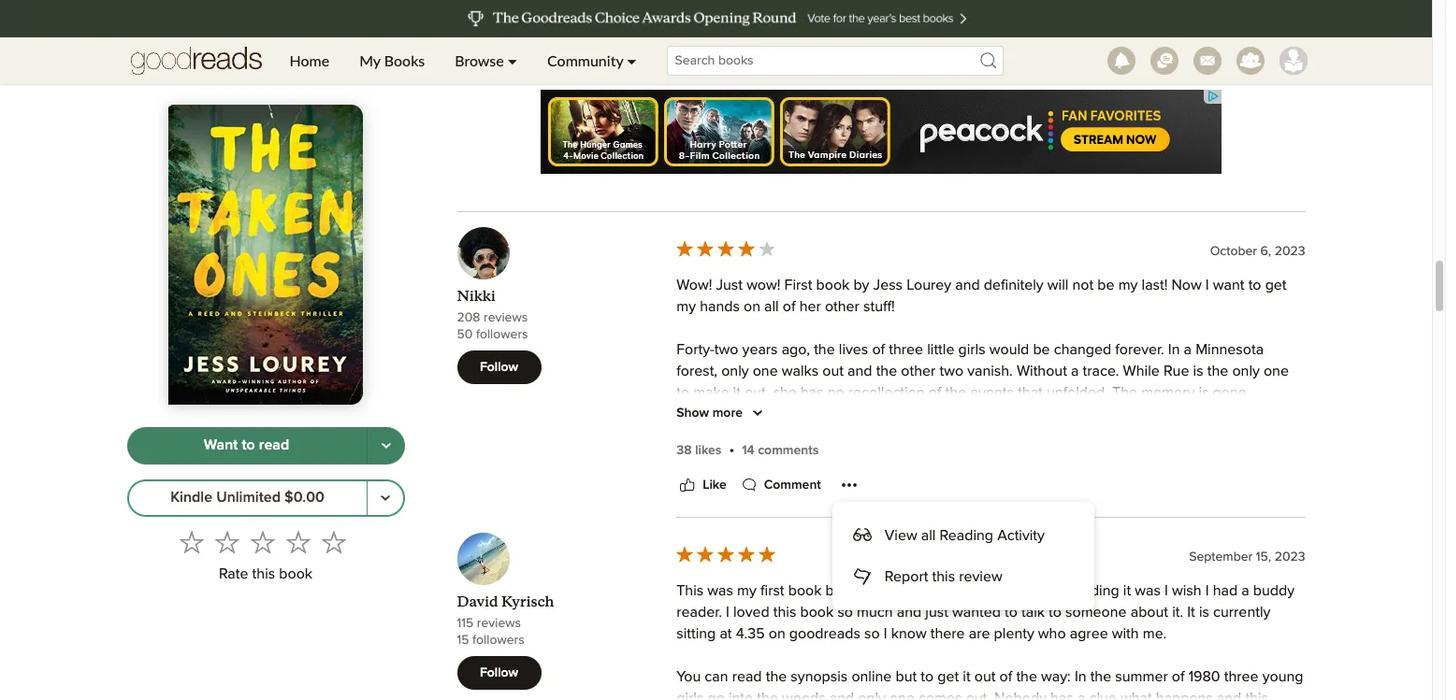 Task type: locate. For each thing, give the bounding box(es) containing it.
jess inside this was my first book by jess lourey. my first thought after reading it was i wish i had a buddy reader. i loved this book so much and just wanted to talk to someone about it. it is currently sitting at 4.35 on goodreads so i know there are plenty who agree with me.
[[845, 584, 875, 599]]

in inside forty-two years ago, the lives of three little girls would be changed forever. in a minnesota forest, only one walks out and the other two vanish. without a trace. while rue is the only one to make it out, she has no recollection of the events that unfolded. the memory is gone.
[[1168, 343, 1180, 357]]

rate 5 out of 5 image
[[322, 530, 346, 554]]

only inside the you can read the synopsis online but to get it out of the way: in the summer of 1980 three young girls go into the woods and only one comes out. nobody has a clue what happens and thi
[[858, 691, 886, 701]]

van
[[677, 536, 702, 551], [1152, 558, 1177, 573], [677, 601, 702, 616]]

go
[[708, 691, 725, 701]]

be up without
[[1033, 343, 1050, 357]]

profile image for nikki. image
[[457, 227, 509, 280]]

on right lead
[[911, 536, 928, 551]]

now
[[1172, 278, 1202, 293]]

2023 inside review by nikki 'element'
[[1275, 245, 1305, 258]]

only down the "online"
[[858, 691, 886, 701]]

visions down the wish
[[1179, 601, 1224, 616]]

of down the when
[[1247, 450, 1260, 465]]

2023 inside review by david kyrisch element
[[1275, 551, 1305, 564]]

lourey inside wow! just wow! first book by jess lourey and definitely will not be my last! now i want to get my hands on all of her other stuff!
[[907, 278, 951, 293]]

october 6, 2023
[[1210, 245, 1305, 258]]

woman down a
[[861, 450, 908, 465]]

the up getting
[[839, 665, 860, 680]]

1 horizontal spatial in
[[1168, 343, 1180, 357]]

be right not in the top of the page
[[1097, 278, 1114, 293]]

1 ▾ from the left
[[508, 51, 517, 69]]

1 vertical spatial know
[[891, 627, 927, 642]]

0 horizontal spatial that
[[1018, 386, 1043, 400]]

other down little
[[901, 364, 936, 379]]

needs
[[1025, 687, 1066, 701]]

only up out,
[[721, 364, 749, 379]]

can
[[746, 622, 772, 637]]

with inside this was my first book by jess lourey. my first thought after reading it was i wish i had a buddy reader. i loved this book so much and just wanted to talk to someone about it. it is currently sitting at 4.35 on goodreads so i know there are plenty who agree with me.
[[1112, 627, 1139, 642]]

1 vertical spatial visions
[[817, 622, 861, 637]]

know inside the van reed is called in to be the lead on the case in the cold case division. she is partnered with a scientist in forensics, harry steinbeck. what harry doesn't know is that van still struggles with a traumatic past of her own. she too had a disturbing history within her childhood. this case hits van too close to home. on top of that, she is troubled by nightmares… horrid visions that appear to be real. can these visions assist in the case? only thing is, no one knows her secret.
[[1069, 558, 1105, 573]]

0 vertical spatial like button
[[677, 9, 726, 31]]

0 vertical spatial comment
[[764, 13, 821, 26]]

harry
[[828, 558, 863, 573], [977, 558, 1013, 573]]

she right was
[[1188, 472, 1212, 487]]

the left events
[[945, 386, 966, 400]]

1 horizontal spatial lourey
[[907, 278, 951, 293]]

appear
[[1256, 601, 1303, 616]]

a left 'scientist'
[[677, 558, 684, 573]]

too down traumatic
[[705, 601, 727, 616]]

what
[[1121, 691, 1152, 701]]

show more
[[677, 407, 743, 420]]

▾ right 'community'
[[627, 51, 637, 69]]

forensics,
[[761, 558, 824, 573]]

to inside forty-two years ago, the lives of three little girls would be changed forever. in a minnesota forest, only one walks out and the other two vanish. without a trace. while rue is the only one to make it out, she has no recollection of the events that unfolded. the memory is gone.
[[677, 386, 689, 400]]

0 horizontal spatial someone
[[784, 493, 845, 508]]

my inside this was my first book by jess lourey. my first thought after reading it was i wish i had a buddy reader. i loved this book so much and just wanted to talk to someone about it. it is currently sitting at 4.35 on goodreads so i know there are plenty who agree with me.
[[737, 584, 757, 599]]

the inside forty-two years ago, the lives of three little girls would be changed forever. in a minnesota forest, only one walks out and the other two vanish. without a trace. while rue is the only one to make it out, she has no recollection of the events that unfolded. the memory is gone.
[[1112, 386, 1137, 400]]

0 horizontal spatial ▾
[[508, 51, 517, 69]]

was
[[707, 584, 733, 599], [1135, 584, 1161, 599]]

comment button inside review by nikki 'element'
[[738, 474, 821, 497]]

all
[[764, 299, 779, 314], [921, 528, 936, 543]]

buried down the man
[[968, 450, 1010, 465]]

2023 for david kyrisch
[[1275, 551, 1305, 564]]

loved
[[733, 605, 770, 620]]

0 vertical spatial the
[[1112, 386, 1137, 400]]

of down little
[[929, 386, 941, 400]]

0 horizontal spatial she
[[862, 579, 887, 594]]

at
[[720, 627, 732, 642]]

october 6, 2023 link
[[1210, 245, 1305, 258]]

1 vertical spatial too
[[705, 601, 727, 616]]

1 vertical spatial followers
[[472, 634, 524, 647]]

1 vertical spatial like button
[[677, 474, 726, 497]]

who inside this was my first book by jess lourey. my first thought after reading it was i wish i had a buddy reader. i loved this book so much and just wanted to talk to someone about it. it is currently sitting at 4.35 on goodreads so i know there are plenty who agree with me.
[[1038, 627, 1066, 642]]

get up ugh,
[[938, 670, 959, 685]]

in for nikki
[[1168, 343, 1180, 357]]

she up there
[[929, 601, 952, 616]]

1 comment from the top
[[764, 13, 821, 26]]

0 vertical spatial has
[[801, 386, 824, 400]]

0 horizontal spatial three
[[889, 343, 923, 357]]

1 like from the top
[[703, 13, 726, 26]]

time
[[720, 493, 748, 508]]

1 vertical spatial who
[[993, 687, 1021, 701]]

harry up "disturbing"
[[977, 558, 1013, 573]]

a
[[1184, 343, 1192, 357], [1071, 364, 1079, 379], [1050, 429, 1058, 444], [1079, 450, 1087, 465], [677, 558, 684, 573], [677, 579, 684, 594], [945, 579, 953, 594], [1241, 584, 1249, 599], [1077, 691, 1085, 701]]

the right ago, at the right
[[814, 343, 835, 357]]

case up appear
[[1245, 579, 1276, 594]]

0 horizontal spatial woman
[[861, 450, 908, 465]]

by up stuff!
[[853, 278, 869, 293]]

1 vertical spatial my
[[930, 584, 949, 599]]

1 vertical spatial lourey
[[677, 665, 721, 680]]

necklace?
[[962, 493, 1027, 508]]

0 vertical spatial read
[[259, 438, 289, 453]]

has down 'walks'
[[801, 386, 824, 400]]

of inside "lourey knocked it out of the park with this unputdownable psychological thriller! i hated my damn job getting in the way! ugh, and who needs sleep? right?"
[[822, 665, 835, 680]]

one
[[753, 364, 778, 379], [1264, 364, 1289, 379], [1218, 450, 1244, 465], [994, 472, 1019, 487], [1096, 622, 1121, 637], [889, 691, 915, 701]]

someone down ago.
[[784, 493, 845, 508]]

0 vertical spatial two
[[714, 343, 738, 357]]

0 horizontal spatial was
[[707, 584, 733, 599]]

i up "horrid"
[[1165, 584, 1168, 599]]

1 horizontal spatial someone
[[1065, 605, 1127, 620]]

2 ▾ from the left
[[627, 51, 637, 69]]

reviews down david kyrisch link
[[477, 617, 521, 631]]

1 horizontal spatial who
[[1038, 627, 1066, 642]]

1 horizontal spatial ▾
[[627, 51, 637, 69]]

0 horizontal spatial two
[[714, 343, 738, 357]]

kindle
[[170, 490, 212, 505]]

2 first from the left
[[953, 584, 977, 599]]

alive
[[1014, 450, 1045, 465], [1216, 472, 1246, 487]]

0 vertical spatial follow
[[480, 361, 518, 374]]

book
[[816, 278, 850, 293], [279, 567, 312, 582], [788, 584, 822, 599], [800, 605, 834, 620]]

1 vertical spatial comment button
[[738, 474, 821, 497]]

this
[[1214, 579, 1241, 594], [677, 584, 704, 599]]

on down wow!
[[744, 299, 760, 314]]

girls up vanish.
[[958, 343, 986, 357]]

1 horizontal spatial on
[[769, 627, 785, 642]]

i right now on the top of page
[[1206, 278, 1209, 293]]

1 vertical spatial woman
[[861, 450, 908, 465]]

profile image for david kyrisch. image
[[457, 533, 509, 586]]

taken
[[1069, 472, 1108, 487]]

like inside review by shelley's book nook element
[[703, 13, 726, 26]]

1 horizontal spatial had
[[1213, 584, 1238, 599]]

her
[[799, 299, 821, 314], [936, 493, 958, 508], [801, 579, 823, 594], [1116, 579, 1138, 594], [1172, 622, 1193, 637]]

first up the wanted
[[953, 584, 977, 599]]

other inside wow! just wow! first book by jess lourey and definitely will not be my last! now i want to get my hands on all of her other stuff!
[[825, 299, 859, 314]]

2 horizontal spatial girls
[[958, 343, 986, 357]]

had up the currently
[[1213, 584, 1238, 599]]

1 2023 from the top
[[1275, 245, 1305, 258]]

show more button
[[677, 402, 769, 425]]

park
[[864, 665, 893, 680]]

who down unputdownable
[[993, 687, 1021, 701]]

all down wow!
[[764, 299, 779, 314]]

to inside wow! just wow! first book by jess lourey and definitely will not be my last! now i want to get my hands on all of her other stuff!
[[1248, 278, 1261, 293]]

1 horizontal spatial case
[[1245, 579, 1276, 594]]

1 vertical spatial follow
[[480, 667, 518, 680]]

browse ▾
[[455, 51, 517, 69]]

1 horizontal spatial get
[[1265, 278, 1287, 293]]

comment down show
[[764, 479, 821, 492]]

comment button inside review by shelley's book nook element
[[738, 9, 821, 31]]

15
[[457, 634, 469, 647]]

0 vertical spatial follow button
[[457, 351, 541, 385]]

that up the secret.
[[1228, 601, 1253, 616]]

read inside the you can read the synopsis online but to get it out of the way: in the summer of 1980 three young girls go into the woods and only one comes out. nobody has a clue what happens and thi
[[732, 670, 762, 685]]

possibly
[[916, 472, 969, 487]]

i right the wish
[[1205, 584, 1209, 599]]

by
[[853, 278, 869, 293], [825, 584, 841, 599], [1029, 601, 1045, 616]]

followers inside nikki 208 reviews 50 followers
[[476, 328, 528, 342]]

woods
[[782, 691, 826, 701]]

2 vertical spatial so
[[864, 627, 880, 642]]

currently
[[1213, 605, 1271, 620]]

to inside the you can read the synopsis online but to get it out of the way: in the summer of 1980 three young girls go into the woods and only one comes out. nobody has a clue what happens and thi
[[921, 670, 934, 685]]

0 vertical spatial know
[[1069, 558, 1105, 573]]

a up reader.
[[677, 579, 684, 594]]

0 vertical spatial alive
[[1014, 450, 1045, 465]]

i inside wow! just wow! first book by jess lourey and definitely will not be my last! now i want to get my hands on all of her other stuff!
[[1206, 278, 1209, 293]]

would
[[989, 343, 1029, 357]]

lourey up little
[[907, 278, 951, 293]]

read up into
[[732, 670, 762, 685]]

is up case?
[[956, 601, 966, 616]]

someone inside this was my first book by jess lourey. my first thought after reading it was i wish i had a buddy reader. i loved this book so much and just wanted to talk to someone about it. it is currently sitting at 4.35 on goodreads so i know there are plenty who agree with me.
[[1065, 605, 1127, 620]]

1 vertical spatial on
[[911, 536, 928, 551]]

a inside this was my first book by jess lourey. my first thought after reading it was i wish i had a buddy reader. i loved this book so much and just wanted to talk to someone about it. it is currently sitting at 4.35 on goodreads so i know there are plenty who agree with me.
[[1241, 584, 1249, 599]]

0 horizontal spatial lourey
[[677, 665, 721, 680]]

1 horizontal spatial alive
[[1216, 472, 1246, 487]]

like inside review by nikki 'element'
[[703, 479, 726, 492]]

my down wow!
[[677, 299, 696, 314]]

book right first
[[816, 278, 850, 293]]

ago.
[[813, 472, 841, 487]]

other inside forty-two years ago, the lives of three little girls would be changed forever. in a minnesota forest, only one walks out and the other two vanish. without a trace. while rue is the only one to make it out, she has no recollection of the events that unfolded. the memory is gone.
[[901, 364, 936, 379]]

by inside wow! just wow! first book by jess lourey and definitely will not be my last! now i want to get my hands on all of her other stuff!
[[853, 278, 869, 293]]

my down can
[[718, 687, 737, 701]]

2023 for nikki
[[1275, 245, 1305, 258]]

is
[[1193, 364, 1203, 379], [1199, 386, 1209, 400], [912, 450, 923, 465], [769, 493, 780, 508], [743, 536, 754, 551], [1191, 536, 1202, 551], [1109, 558, 1119, 573], [956, 601, 966, 616], [1199, 605, 1209, 620]]

2 horizontal spatial only
[[1232, 364, 1260, 379]]

so inside fast forward to the present…. a homeless man discovers a woman buried in the forest. when the detectives show up, the woman is found buried alive with a known necklace to one of the missing girls so long ago. could she possibly be one of the taken ones? was she alive this whole time or is someone else wearing her necklace?
[[761, 472, 777, 487]]

traumatic
[[688, 579, 749, 594]]

followers
[[476, 328, 528, 342], [472, 634, 524, 647]]

the inside fast forward to the present…. a homeless man discovers a woman buried in the forest. when the detectives show up, the woman is found buried alive with a known necklace to one of the missing girls so long ago. could she possibly be one of the taken ones? was she alive this whole time or is someone else wearing her necklace?
[[1040, 472, 1065, 487]]

2 2023 from the top
[[1275, 551, 1305, 564]]

0 vertical spatial so
[[761, 472, 777, 487]]

1 vertical spatial the
[[1040, 472, 1065, 487]]

0 horizontal spatial by
[[825, 584, 841, 599]]

the left job
[[757, 691, 778, 701]]

case
[[956, 536, 987, 551], [1245, 579, 1276, 594]]

was up "horrid"
[[1135, 584, 1161, 599]]

two down little
[[939, 364, 963, 379]]

1 horizontal spatial harry
[[977, 558, 1013, 573]]

get down 6,
[[1265, 278, 1287, 293]]

reviews inside "david kyrisch 115 reviews 15 followers"
[[477, 617, 521, 631]]

know down case
[[1069, 558, 1105, 573]]

be down reader.
[[693, 622, 710, 637]]

first up close
[[760, 584, 784, 599]]

None search field
[[652, 46, 1018, 76]]

1 horizontal spatial that
[[1123, 558, 1148, 573]]

be
[[1097, 278, 1114, 293], [1033, 343, 1050, 357], [973, 472, 990, 487], [833, 536, 850, 551], [693, 622, 710, 637]]

2 comment button from the top
[[738, 474, 821, 497]]

with
[[1049, 450, 1076, 465], [1274, 536, 1301, 551], [1270, 558, 1297, 573], [1112, 627, 1139, 642], [897, 665, 924, 680]]

three
[[889, 343, 923, 357], [1224, 670, 1259, 685]]

out up out.
[[974, 670, 996, 685]]

in inside the you can read the synopsis online but to get it out of the way: in the summer of 1980 three young girls go into the woods and only one comes out. nobody has a clue what happens and thi
[[1075, 670, 1086, 685]]

home image
[[130, 37, 261, 84]]

she
[[1162, 536, 1188, 551], [862, 579, 887, 594]]

0 vertical spatial like
[[703, 13, 726, 26]]

buddy
[[1253, 584, 1295, 599]]

on inside the van reed is called in to be the lead on the case in the cold case division. she is partnered with a scientist in forensics, harry steinbeck. what harry doesn't know is that van still struggles with a traumatic past of her own. she too had a disturbing history within her childhood. this case hits van too close to home. on top of that, she is troubled by nightmares… horrid visions that appear to be real. can these visions assist in the case? only thing is, no one knows her secret.
[[911, 536, 928, 551]]

2023 right 6,
[[1275, 245, 1305, 258]]

follow
[[480, 361, 518, 374], [480, 667, 518, 680]]

0 horizontal spatial this
[[677, 584, 704, 599]]

0 horizontal spatial all
[[764, 299, 779, 314]]

book down rate 4 out of 5 icon
[[279, 567, 312, 582]]

my up close
[[737, 584, 757, 599]]

208
[[457, 312, 480, 325]]

follow down nikki 208 reviews 50 followers
[[480, 361, 518, 374]]

hated
[[677, 687, 714, 701]]

with left me.
[[1112, 627, 1139, 642]]

september 15, 2023
[[1189, 551, 1305, 564]]

0 vertical spatial reviews
[[484, 312, 528, 325]]

1 vertical spatial in
[[1075, 670, 1086, 685]]

▾ inside "link"
[[508, 51, 517, 69]]

38
[[677, 444, 692, 458]]

by inside the van reed is called in to be the lead on the case in the cold case division. she is partnered with a scientist in forensics, harry steinbeck. what harry doesn't know is that van still struggles with a traumatic past of her own. she too had a disturbing history within her childhood. this case hits van too close to home. on top of that, she is troubled by nightmares… horrid visions that appear to be real. can these visions assist in the case? only thing is, no one knows her secret.
[[1029, 601, 1045, 616]]

1 vertical spatial reviews
[[477, 617, 521, 631]]

2023 right 15,
[[1275, 551, 1305, 564]]

by for david kyrisch
[[825, 584, 841, 599]]

psychological
[[1088, 665, 1207, 680]]

1 horizontal spatial my
[[930, 584, 949, 599]]

like button inside review by nikki 'element'
[[677, 474, 726, 497]]

2 follow button from the top
[[457, 657, 541, 690]]

nobody
[[994, 691, 1047, 701]]

on inside this was my first book by jess lourey. my first thought after reading it was i wish i had a buddy reader. i loved this book so much and just wanted to talk to someone about it. it is currently sitting at 4.35 on goodreads so i know there are plenty who agree with me.
[[769, 627, 785, 642]]

in down the "online"
[[856, 687, 868, 701]]

the up comments
[[779, 429, 800, 444]]

0 vertical spatial no
[[828, 386, 844, 400]]

0 vertical spatial 2023
[[1275, 245, 1305, 258]]

it up job
[[785, 665, 793, 680]]

0 horizontal spatial has
[[801, 386, 824, 400]]

▾ right browse
[[508, 51, 517, 69]]

last!
[[1142, 278, 1168, 293]]

jess for david kyrisch
[[845, 584, 875, 599]]

rate 1 out of 5 image
[[180, 530, 204, 554]]

lourey inside "lourey knocked it out of the park with this unputdownable psychological thriller! i hated my damn job getting in the way! ugh, and who needs sleep? right?"
[[677, 665, 721, 680]]

plenty
[[994, 627, 1034, 642]]

first
[[784, 278, 812, 293]]

1 comment button from the top
[[738, 9, 821, 31]]

0 horizontal spatial get
[[938, 670, 959, 685]]

2 like from the top
[[703, 479, 726, 492]]

will
[[1047, 278, 1069, 293]]

follow button inside review by david kyrisch element
[[457, 657, 541, 690]]

events
[[970, 386, 1014, 400]]

a up unfolded.
[[1071, 364, 1079, 379]]

it
[[733, 386, 741, 400], [1123, 584, 1131, 599], [785, 665, 793, 680], [963, 670, 971, 685]]

follow inside review by nikki 'element'
[[480, 361, 518, 374]]

of
[[783, 299, 796, 314], [872, 343, 885, 357], [929, 386, 941, 400], [1247, 450, 1260, 465], [1023, 472, 1036, 487], [784, 579, 797, 594], [880, 601, 892, 616], [822, 665, 835, 680], [1000, 670, 1012, 685], [1172, 670, 1185, 685]]

her inside wow! just wow! first book by jess lourey and definitely will not be my last! now i want to get my hands on all of her other stuff!
[[799, 299, 821, 314]]

1 follow button from the top
[[457, 351, 541, 385]]

1 vertical spatial van
[[1152, 558, 1177, 573]]

first
[[760, 584, 784, 599], [953, 584, 977, 599]]

1 horizontal spatial first
[[953, 584, 977, 599]]

comments
[[758, 444, 819, 457]]

1 vertical spatial 2023
[[1275, 551, 1305, 564]]

assist
[[865, 622, 902, 637]]

1 horizontal spatial woman
[[1062, 429, 1110, 444]]

vote now in the opening round of the 2023 goodreads choice awards image
[[36, 0, 1396, 37]]

review by david kyrisch element
[[457, 533, 1305, 701]]

rating 4 out of 5 image
[[675, 239, 778, 259]]

1 vertical spatial get
[[938, 670, 959, 685]]

years
[[742, 343, 778, 357]]

1 vertical spatial that
[[1123, 558, 1148, 573]]

2 follow from the top
[[480, 667, 518, 680]]

and down synopsis
[[830, 691, 854, 701]]

girls down you
[[677, 691, 704, 701]]

only
[[721, 364, 749, 379], [1232, 364, 1260, 379], [858, 691, 886, 701]]

▾ for browse ▾
[[508, 51, 517, 69]]

2 horizontal spatial by
[[1029, 601, 1045, 616]]

1 horizontal spatial girls
[[730, 472, 757, 487]]

38 likes button
[[677, 442, 722, 460]]

it inside this was my first book by jess lourey. my first thought after reading it was i wish i had a buddy reader. i loved this book so much and just wanted to talk to someone about it. it is currently sitting at 4.35 on goodreads so i know there are plenty who agree with me.
[[1123, 584, 1131, 599]]

three left little
[[889, 343, 923, 357]]

2 was from the left
[[1135, 584, 1161, 599]]

like button
[[677, 9, 726, 31], [677, 474, 726, 497]]

reviews inside nikki 208 reviews 50 followers
[[484, 312, 528, 325]]

her down possibly
[[936, 493, 958, 508]]

follow button for 208
[[457, 351, 541, 385]]

0 vertical spatial my
[[359, 51, 380, 69]]

1 horizontal spatial has
[[1050, 691, 1074, 701]]

girls down detectives
[[730, 472, 757, 487]]

jess up stuff!
[[873, 278, 903, 293]]

who inside "lourey knocked it out of the park with this unputdownable psychological thriller! i hated my damn job getting in the way! ugh, and who needs sleep? right?"
[[993, 687, 1021, 701]]

0 vertical spatial someone
[[784, 493, 845, 508]]

1 horizontal spatial three
[[1224, 670, 1259, 685]]

no up present….
[[828, 386, 844, 400]]

0 horizontal spatial in
[[1075, 670, 1086, 685]]

comment button up search by book title or isbn text field
[[738, 9, 821, 31]]

and left definitely
[[955, 278, 980, 293]]

reviews down nikki
[[484, 312, 528, 325]]

1 follow from the top
[[480, 361, 518, 374]]

the left lead
[[854, 536, 875, 551]]

called
[[758, 536, 797, 551]]

it up about
[[1123, 584, 1131, 599]]

1 vertical spatial someone
[[1065, 605, 1127, 620]]

2 like button from the top
[[677, 474, 726, 497]]

read inside button
[[259, 438, 289, 453]]

wow! just wow! first book by jess lourey and definitely will not be my last! now i want to get my hands on all of her other stuff!
[[677, 278, 1287, 314]]

read for to
[[259, 438, 289, 453]]

talk
[[1021, 605, 1045, 620]]

to inside want to read button
[[242, 438, 255, 453]]

comment button down show
[[738, 474, 821, 497]]

kindle unlimited $0.00
[[170, 490, 324, 505]]

of right top at the bottom right
[[880, 601, 892, 616]]

1 vertical spatial buried
[[968, 450, 1010, 465]]

0 horizontal spatial read
[[259, 438, 289, 453]]

and down lourey.
[[897, 605, 921, 620]]

review by nikki element
[[457, 227, 1305, 701]]

lourey up hated at the left
[[677, 665, 721, 680]]

1 horizontal spatial no
[[1076, 622, 1092, 637]]

with up "taken"
[[1049, 450, 1076, 465]]

1 horizontal spatial this
[[1214, 579, 1241, 594]]

1 horizontal spatial out
[[822, 364, 844, 379]]

1 horizontal spatial read
[[732, 670, 762, 685]]

1 horizontal spatial by
[[853, 278, 869, 293]]

and inside forty-two years ago, the lives of three little girls would be changed forever. in a minnesota forest, only one walks out and the other two vanish. without a trace. while rue is the only one to make it out, she has no recollection of the events that unfolded. the memory is gone.
[[848, 364, 872, 379]]

0 horizontal spatial no
[[828, 386, 844, 400]]

my up just
[[930, 584, 949, 599]]

this inside this was my first book by jess lourey. my first thought after reading it was i wish i had a buddy reader. i loved this book so much and just wanted to talk to someone about it. it is currently sitting at 4.35 on goodreads so i know there are plenty who agree with me.
[[677, 584, 704, 599]]

with up way!
[[897, 665, 924, 680]]

in up 'rue' at the right of page
[[1168, 343, 1180, 357]]

has inside the you can read the synopsis online but to get it out of the way: in the summer of 1980 three young girls go into the woods and only one comes out. nobody has a clue what happens and thi
[[1050, 691, 1074, 701]]

close
[[731, 601, 766, 616]]

0 horizontal spatial girls
[[677, 691, 704, 701]]

1 horizontal spatial the
[[1112, 386, 1137, 400]]

that,
[[896, 601, 925, 616]]

in up necklace
[[1160, 429, 1171, 444]]

too down steinbeck.
[[891, 579, 913, 594]]

be up own.
[[833, 536, 850, 551]]

2 comment from the top
[[764, 479, 821, 492]]

0 vertical spatial by
[[853, 278, 869, 293]]

the left "taken"
[[1040, 472, 1065, 487]]

to
[[1248, 278, 1261, 293], [677, 386, 689, 400], [762, 429, 775, 444], [242, 438, 255, 453], [1201, 450, 1214, 465], [816, 536, 829, 551], [769, 601, 782, 616], [1005, 605, 1018, 620], [1049, 605, 1062, 620], [677, 622, 689, 637], [921, 670, 934, 685]]

the
[[1112, 386, 1137, 400], [1040, 472, 1065, 487]]

was down 'scientist'
[[707, 584, 733, 599]]

lourey.
[[879, 584, 926, 599]]

comment inside review by nikki 'element'
[[764, 479, 821, 492]]

in down that,
[[906, 622, 917, 637]]

with inside "lourey knocked it out of the park with this unputdownable psychological thriller! i hated my damn job getting in the way! ugh, and who needs sleep? right?"
[[897, 665, 924, 680]]

two left years
[[714, 343, 738, 357]]

0 horizontal spatial other
[[825, 299, 859, 314]]

2 horizontal spatial that
[[1228, 601, 1253, 616]]

a
[[871, 429, 881, 444]]

1 horizontal spatial too
[[891, 579, 913, 594]]

in
[[1160, 429, 1171, 444], [800, 536, 812, 551], [991, 536, 1003, 551], [746, 558, 757, 573], [906, 622, 917, 637], [856, 687, 868, 701]]

recollection
[[848, 386, 925, 400]]

by inside this was my first book by jess lourey. my first thought after reading it was i wish i had a buddy reader. i loved this book so much and just wanted to talk to someone about it. it is currently sitting at 4.35 on goodreads so i know there are plenty who agree with me.
[[825, 584, 841, 599]]

1 like button from the top
[[677, 9, 726, 31]]

follow inside review by david kyrisch element
[[480, 667, 518, 680]]

1 vertical spatial all
[[921, 528, 936, 543]]

1 vertical spatial three
[[1224, 670, 1259, 685]]

without
[[1017, 364, 1067, 379]]



Task type: describe. For each thing, give the bounding box(es) containing it.
view all reading activity
[[885, 528, 1045, 543]]

reading
[[1069, 584, 1119, 599]]

case
[[1066, 536, 1099, 551]]

lead
[[879, 536, 907, 551]]

missing
[[677, 472, 726, 487]]

6,
[[1260, 245, 1271, 258]]

vanish.
[[967, 364, 1013, 379]]

is right reed
[[743, 536, 754, 551]]

steinbeck.
[[867, 558, 936, 573]]

in inside "lourey knocked it out of the park with this unputdownable psychological thriller! i hated my damn job getting in the way! ugh, and who needs sleep? right?"
[[856, 687, 868, 701]]

advertisement region
[[541, 90, 1222, 174]]

the down the when
[[1264, 450, 1285, 465]]

hands
[[700, 299, 740, 314]]

is left gone.
[[1199, 386, 1209, 400]]

has inside forty-two years ago, the lives of three little girls would be changed forever. in a minnesota forest, only one walks out and the other two vanish. without a trace. while rue is the only one to make it out, she has no recollection of the events that unfolded. the memory is gone.
[[801, 386, 824, 400]]

forward
[[708, 429, 758, 444]]

1 was from the left
[[707, 584, 733, 599]]

knocked
[[725, 665, 781, 680]]

rate 3 out of 5 image
[[251, 530, 275, 554]]

1 horizontal spatial so
[[837, 605, 853, 620]]

be inside wow! just wow! first book by jess lourey and definitely will not be my last! now i want to get my hands on all of her other stuff!
[[1097, 278, 1114, 293]]

past
[[753, 579, 781, 594]]

real.
[[714, 622, 742, 637]]

it inside the you can read the synopsis online but to get it out of the way: in the summer of 1980 three young girls go into the woods and only one comes out. nobody has a clue what happens and thi
[[963, 670, 971, 685]]

the down the "online"
[[872, 687, 893, 701]]

the up necklace
[[1175, 429, 1196, 444]]

is right 'rue' at the right of page
[[1193, 364, 1203, 379]]

changed
[[1054, 343, 1111, 357]]

october
[[1210, 245, 1257, 258]]

this inside this was my first book by jess lourey. my first thought after reading it was i wish i had a buddy reader. i loved this book so much and just wanted to talk to someone about it. it is currently sitting at 4.35 on goodreads so i know there are plenty who agree with me.
[[773, 605, 796, 620]]

in for david kyrisch
[[1075, 670, 1086, 685]]

1 horizontal spatial buried
[[1114, 429, 1156, 444]]

that inside forty-two years ago, the lives of three little girls would be changed forever. in a minnesota forest, only one walks out and the other two vanish. without a trace. while rue is the only one to make it out, she has no recollection of the events that unfolded. the memory is gone.
[[1018, 386, 1043, 400]]

rate this book
[[219, 567, 312, 582]]

show
[[677, 407, 709, 420]]

in inside fast forward to the present…. a homeless man discovers a woman buried in the forest. when the detectives show up, the woman is found buried alive with a known necklace to one of the missing girls so long ago. could she possibly be one of the taken ones? was she alive this whole time or is someone else wearing her necklace?
[[1160, 429, 1171, 444]]

this inside fast forward to the present…. a homeless man discovers a woman buried in the forest. when the detectives show up, the woman is found buried alive with a known necklace to one of the missing girls so long ago. could she possibly be one of the taken ones? was she alive this whole time or is someone else wearing her necklace?
[[1250, 472, 1273, 487]]

rate 4 out of 5 image
[[286, 530, 311, 554]]

0 vertical spatial she
[[1162, 536, 1188, 551]]

all inside view all reading activity link
[[921, 528, 936, 543]]

one down years
[[753, 364, 778, 379]]

partnered
[[1206, 536, 1270, 551]]

book up goodreads
[[800, 605, 834, 620]]

my inside "lourey knocked it out of the park with this unputdownable psychological thriller! i hated my damn job getting in the way! ugh, and who needs sleep? right?"
[[718, 687, 737, 701]]

rate
[[219, 567, 248, 582]]

14 comments
[[742, 444, 819, 457]]

the down fast
[[677, 450, 698, 465]]

summer
[[1115, 670, 1168, 685]]

david kyrisch link
[[457, 593, 554, 611]]

is inside this was my first book by jess lourey. my first thought after reading it was i wish i had a buddy reader. i loved this book so much and just wanted to talk to someone about it. it is currently sitting at 4.35 on goodreads so i know there are plenty who agree with me.
[[1199, 605, 1209, 620]]

browse
[[455, 51, 504, 69]]

in up review
[[991, 536, 1003, 551]]

this inside "rate this book" element
[[252, 567, 275, 582]]

book up the home.
[[788, 584, 822, 599]]

lourey knocked it out of the park with this unputdownable psychological thriller! i hated my damn job getting in the way! ugh, and who needs sleep? right?
[[677, 665, 1286, 701]]

of inside wow! just wow! first book by jess lourey and definitely will not be my last! now i want to get my hands on all of her other stuff!
[[783, 299, 796, 314]]

0 vertical spatial too
[[891, 579, 913, 594]]

Search by book title or ISBN text field
[[666, 46, 1003, 76]]

the up 'recollection'
[[876, 364, 897, 379]]

rating 5 out of 5 image
[[675, 545, 778, 565]]

0 horizontal spatial case
[[956, 536, 987, 551]]

this inside "lourey knocked it out of the park with this unputdownable psychological thriller! i hated my damn job getting in the way! ugh, and who needs sleep? right?"
[[927, 665, 950, 680]]

2 horizontal spatial so
[[864, 627, 880, 642]]

minnesota
[[1196, 343, 1264, 357]]

division.
[[1103, 536, 1158, 551]]

a down what
[[945, 579, 953, 594]]

comment inside review by shelley's book nook element
[[764, 13, 821, 26]]

kindle unlimited $0.00 link
[[127, 480, 367, 517]]

no inside the van reed is called in to be the lead on the case in the cold case division. she is partnered with a scientist in forensics, harry steinbeck. what harry doesn't know is that van still struggles with a traumatic past of her own. she too had a disturbing history within her childhood. this case hits van too close to home. on top of that, she is troubled by nightmares… horrid visions that appear to be real. can these visions assist in the case? only thing is, no one knows her secret.
[[1076, 622, 1092, 637]]

rate this book element
[[127, 525, 405, 589]]

ago,
[[782, 343, 810, 357]]

is right the or
[[769, 493, 780, 508]]

the up the clue
[[1090, 670, 1111, 685]]

this inside the report this review link
[[932, 569, 955, 584]]

▾ for community ▾
[[627, 51, 637, 69]]

be inside forty-two years ago, the lives of three little girls would be changed forever. in a minnesota forest, only one walks out and the other two vanish. without a trace. while rue is the only one to make it out, she has no recollection of the events that unfolded. the memory is gone.
[[1033, 343, 1050, 357]]

of right lives
[[872, 343, 885, 357]]

follow for kyrisch
[[480, 667, 518, 680]]

and inside this was my first book by jess lourey. my first thought after reading it was i wish i had a buddy reader. i loved this book so much and just wanted to talk to someone about it. it is currently sitting at 4.35 on goodreads so i know there are plenty who agree with me.
[[897, 605, 921, 620]]

she inside forty-two years ago, the lives of three little girls would be changed forever. in a minnesota forest, only one walks out and the other two vanish. without a trace. while rue is the only one to make it out, she has no recollection of the events that unfolded. the memory is gone.
[[773, 386, 797, 400]]

job
[[782, 687, 802, 701]]

the up nobody
[[1016, 670, 1037, 685]]

forest.
[[1200, 429, 1241, 444]]

had inside the van reed is called in to be the lead on the case in the cold case division. she is partnered with a scientist in forensics, harry steinbeck. what harry doesn't know is that van still struggles with a traumatic past of her own. she too had a disturbing history within her childhood. this case hits van too close to home. on top of that, she is troubled by nightmares… horrid visions that appear to be real. can these visions assist in the case? only thing is, no one knows her secret.
[[916, 579, 941, 594]]

review by shelley's book nook element
[[457, 0, 1305, 68]]

these
[[776, 622, 813, 637]]

nikki
[[457, 287, 496, 305]]

and inside wow! just wow! first book by jess lourey and definitely will not be my last! now i want to get my hands on all of her other stuff!
[[955, 278, 980, 293]]

september 15, 2023 link
[[1189, 551, 1305, 564]]

happens
[[1156, 691, 1213, 701]]

my left last!
[[1118, 278, 1138, 293]]

her right the within
[[1116, 579, 1138, 594]]

wanted
[[952, 605, 1001, 620]]

her up the home.
[[801, 579, 823, 594]]

by for nikki
[[853, 278, 869, 293]]

just
[[925, 605, 948, 620]]

and down thriller!
[[1217, 691, 1242, 701]]

the down just
[[921, 622, 942, 637]]

girls inside the you can read the synopsis online but to get it out of the way: in the summer of 1980 three young girls go into the woods and only one comes out. nobody has a clue what happens and thi
[[677, 691, 704, 701]]

2 vertical spatial that
[[1228, 601, 1253, 616]]

out inside "lourey knocked it out of the park with this unputdownable psychological thriller! i hated my damn job getting in the way! ugh, and who needs sleep? right?"
[[797, 665, 818, 680]]

on inside wow! just wow! first book by jess lourey and definitely will not be my last! now i want to get my hands on all of her other stuff!
[[744, 299, 760, 314]]

i up the real.
[[726, 605, 729, 620]]

reed
[[705, 536, 740, 551]]

is down division.
[[1109, 558, 1119, 573]]

0 horizontal spatial alive
[[1014, 450, 1045, 465]]

while
[[1123, 364, 1160, 379]]

1 first from the left
[[760, 584, 784, 599]]

discovers
[[984, 429, 1047, 444]]

1 harry from the left
[[828, 558, 863, 573]]

of up nobody
[[1000, 670, 1012, 685]]

goodreads
[[789, 627, 860, 642]]

followers inside "david kyrisch 115 reviews 15 followers"
[[472, 634, 524, 647]]

i down much
[[884, 627, 887, 642]]

follow button for kyrisch
[[457, 657, 541, 690]]

0 horizontal spatial buried
[[968, 450, 1010, 465]]

in up forensics,
[[800, 536, 812, 551]]

comment button for 'like' button inside the review by shelley's book nook element
[[738, 9, 821, 31]]

thought
[[981, 584, 1032, 599]]

the down present….
[[836, 450, 857, 465]]

damn
[[741, 687, 778, 701]]

no inside forty-two years ago, the lives of three little girls would be changed forever. in a minnesota forest, only one walks out and the other two vanish. without a trace. while rue is the only one to make it out, she has no recollection of the events that unfolded. the memory is gone.
[[828, 386, 844, 400]]

jess for nikki
[[873, 278, 903, 293]]

it inside "lourey knocked it out of the park with this unputdownable psychological thriller! i hated my damn job getting in the way! ugh, and who needs sleep? right?"
[[785, 665, 793, 680]]

my books link
[[344, 37, 440, 84]]

community ▾ link
[[532, 37, 652, 84]]

i inside "lourey knocked it out of the park with this unputdownable psychological thriller! i hated my damn job getting in the way! ugh, and who needs sleep? right?"
[[1283, 665, 1286, 680]]

her inside fast forward to the present…. a homeless man discovers a woman buried in the forest. when the detectives show up, the woman is found buried alive with a known necklace to one of the missing girls so long ago. could she possibly be one of the taken ones? was she alive this whole time or is someone else wearing her necklace?
[[936, 493, 958, 508]]

one inside the you can read the synopsis online but to get it out of the way: in the summer of 1980 three young girls go into the woods and only one comes out. nobody has a clue what happens and thi
[[889, 691, 915, 701]]

like button inside review by shelley's book nook element
[[677, 9, 726, 31]]

three inside the you can read the synopsis online but to get it out of the way: in the summer of 1980 three young girls go into the woods and only one comes out. nobody has a clue what happens and thi
[[1224, 670, 1259, 685]]

a right discovers
[[1050, 429, 1058, 444]]

read for can
[[732, 670, 762, 685]]

comment button for 'like' button inside the review by nikki 'element'
[[738, 474, 821, 497]]

only
[[987, 622, 1017, 637]]

out.
[[966, 691, 991, 701]]

0 horizontal spatial my
[[359, 51, 380, 69]]

the left cold
[[1006, 536, 1027, 551]]

can
[[705, 670, 728, 685]]

it inside forty-two years ago, the lives of three little girls would be changed forever. in a minnesota forest, only one walks out and the other two vanish. without a trace. while rue is the only one to make it out, she has no recollection of the events that unfolded. the memory is gone.
[[733, 386, 741, 400]]

home
[[289, 51, 329, 69]]

it.
[[1172, 605, 1183, 620]]

in up past
[[746, 558, 757, 573]]

0 horizontal spatial visions
[[817, 622, 861, 637]]

disturbing
[[957, 579, 1022, 594]]

on
[[831, 601, 850, 616]]

lives
[[839, 343, 868, 357]]

a inside the you can read the synopsis online but to get it out of the way: in the summer of 1980 three young girls go into the woods and only one comes out. nobody has a clue what happens and thi
[[1077, 691, 1085, 701]]

with inside fast forward to the present…. a homeless man discovers a woman buried in the forest. when the detectives show up, the woman is found buried alive with a known necklace to one of the missing girls so long ago. could she possibly be one of the taken ones? was she alive this whole time or is someone else wearing her necklace?
[[1049, 450, 1076, 465]]

the up job
[[766, 670, 787, 685]]

all inside wow! just wow! first book by jess lourey and definitely will not be my last! now i want to get my hands on all of her other stuff!
[[764, 299, 779, 314]]

book inside wow! just wow! first book by jess lourey and definitely will not be my last! now i want to get my hands on all of her other stuff!
[[816, 278, 850, 293]]

was
[[1157, 472, 1184, 487]]

of up "necklace?"
[[1023, 472, 1036, 487]]

one down minnesota
[[1264, 364, 1289, 379]]

homeless
[[885, 429, 948, 444]]

a up "taken"
[[1079, 450, 1087, 465]]

me.
[[1143, 627, 1167, 642]]

case?
[[946, 622, 983, 637]]

1980
[[1189, 670, 1220, 685]]

get inside the you can read the synopsis online but to get it out of the way: in the summer of 1980 three young girls go into the woods and only one comes out. nobody has a clue what happens and thi
[[938, 670, 959, 685]]

and inside "lourey knocked it out of the park with this unputdownable psychological thriller! i hated my damn job getting in the way! ugh, and who needs sleep? right?"
[[965, 687, 989, 701]]

1 vertical spatial case
[[1245, 579, 1276, 594]]

want to read button
[[127, 427, 367, 465]]

the down minnesota
[[1207, 364, 1228, 379]]

found
[[926, 450, 964, 465]]

profile image for test dummy. image
[[1279, 47, 1307, 75]]

report this review link
[[844, 559, 1083, 596]]

one up "necklace?"
[[994, 472, 1019, 487]]

comes
[[919, 691, 962, 701]]

follow for 208
[[480, 361, 518, 374]]

one down forest.
[[1218, 450, 1244, 465]]

rating 0 out of 5 group
[[174, 525, 352, 560]]

one inside the van reed is called in to be the lead on the case in the cold case division. she is partnered with a scientist in forensics, harry steinbeck. what harry doesn't know is that van still struggles with a traumatic past of her own. she too had a disturbing history within her childhood. this case hits van too close to home. on top of that, she is troubled by nightmares… horrid visions that appear to be real. can these visions assist in the case? only thing is, no one knows her secret.
[[1096, 622, 1121, 637]]

1 vertical spatial she
[[862, 579, 887, 594]]

agree
[[1070, 627, 1108, 642]]

0 vertical spatial van
[[677, 536, 702, 551]]

0 vertical spatial visions
[[1179, 601, 1224, 616]]

with up hits
[[1270, 558, 1297, 573]]

way!
[[897, 687, 926, 701]]

want
[[1213, 278, 1245, 293]]

0 horizontal spatial only
[[721, 364, 749, 379]]

what
[[940, 558, 973, 573]]

when
[[1245, 429, 1283, 444]]

my inside this was my first book by jess lourey. my first thought after reading it was i wish i had a buddy reader. i loved this book so much and just wanted to talk to someone about it. it is currently sitting at 4.35 on goodreads so i know there are plenty who agree with me.
[[930, 584, 949, 599]]

make
[[693, 386, 729, 400]]

had inside this was my first book by jess lourey. my first thought after reading it was i wish i had a buddy reader. i loved this book so much and just wanted to talk to someone about it. it is currently sitting at 4.35 on goodreads so i know there are plenty who agree with me.
[[1213, 584, 1238, 599]]

young
[[1262, 670, 1303, 685]]

fast
[[677, 429, 704, 444]]

someone inside fast forward to the present…. a homeless man discovers a woman buried in the forest. when the detectives show up, the woman is found buried alive with a known necklace to one of the missing girls so long ago. could she possibly be one of the taken ones? was she alive this whole time or is someone else wearing her necklace?
[[784, 493, 845, 508]]

with right 15,
[[1274, 536, 1301, 551]]

unputdownable
[[954, 665, 1084, 680]]

her down it.
[[1172, 622, 1193, 637]]

report this review
[[885, 569, 1002, 584]]

1 vertical spatial two
[[939, 364, 963, 379]]

2 harry from the left
[[977, 558, 1013, 573]]

out inside the you can read the synopsis online but to get it out of the way: in the summer of 1980 three young girls go into the woods and only one comes out. nobody has a clue what happens and thi
[[974, 670, 996, 685]]

girls inside forty-two years ago, the lives of three little girls would be changed forever. in a minnesota forest, only one walks out and the other two vanish. without a trace. while rue is the only one to make it out, she has no recollection of the events that unfolded. the memory is gone.
[[958, 343, 986, 357]]

knows
[[1125, 622, 1168, 637]]

books
[[384, 51, 425, 69]]

be inside fast forward to the present…. a homeless man discovers a woman buried in the forest. when the detectives show up, the woman is found buried alive with a known necklace to one of the missing girls so long ago. could she possibly be one of the taken ones? was she alive this whole time or is someone else wearing her necklace?
[[973, 472, 990, 487]]

girls inside fast forward to the present…. a homeless man discovers a woman buried in the forest. when the detectives show up, the woman is found buried alive with a known necklace to one of the missing girls so long ago. could she possibly be one of the taken ones? was she alive this whole time or is someone else wearing her necklace?
[[730, 472, 757, 487]]

wow!
[[677, 278, 712, 293]]

is up the still
[[1191, 536, 1202, 551]]

know inside this was my first book by jess lourey. my first thought after reading it was i wish i had a buddy reader. i loved this book so much and just wanted to talk to someone about it. it is currently sitting at 4.35 on goodreads so i know there are plenty who agree with me.
[[891, 627, 927, 642]]

this was my first book by jess lourey. my first thought after reading it was i wish i had a buddy reader. i loved this book so much and just wanted to talk to someone about it. it is currently sitting at 4.35 on goodreads so i know there are plenty who agree with me.
[[677, 584, 1295, 642]]

out inside forty-two years ago, the lives of three little girls would be changed forever. in a minnesota forest, only one walks out and the other two vanish. without a trace. while rue is the only one to make it out, she has no recollection of the events that unfolded. the memory is gone.
[[822, 364, 844, 379]]

get inside wow! just wow! first book by jess lourey and definitely will not be my last! now i want to get my hands on all of her other stuff!
[[1265, 278, 1287, 293]]

she inside the van reed is called in to be the lead on the case in the cold case division. she is partnered with a scientist in forensics, harry steinbeck. what harry doesn't know is that van still struggles with a traumatic past of her own. she too had a disturbing history within her childhood. this case hits van too close to home. on top of that, she is troubled by nightmares… horrid visions that appear to be real. can these visions assist in the case? only thing is, no one knows her secret.
[[929, 601, 952, 616]]

a up 'rue' at the right of page
[[1184, 343, 1192, 357]]

hits
[[1279, 579, 1302, 594]]

rue
[[1163, 364, 1189, 379]]

2 vertical spatial van
[[677, 601, 702, 616]]

she up wearing
[[888, 472, 912, 487]]

this inside the van reed is called in to be the lead on the case in the cold case division. she is partnered with a scientist in forensics, harry steinbeck. what harry doesn't know is that van still struggles with a traumatic past of her own. she too had a disturbing history within her childhood. this case hits van too close to home. on top of that, she is troubled by nightmares… horrid visions that appear to be real. can these visions assist in the case? only thing is, no one knows her secret.
[[1214, 579, 1241, 594]]

4.35
[[736, 627, 765, 642]]

childhood.
[[1142, 579, 1210, 594]]

own.
[[827, 579, 858, 594]]

rate 2 out of 5 image
[[215, 530, 239, 554]]

my books
[[359, 51, 425, 69]]

of up happens
[[1172, 670, 1185, 685]]

fast forward to the present…. a homeless man discovers a woman buried in the forest. when the detectives show up, the woman is found buried alive with a known necklace to one of the missing girls so long ago. could she possibly be one of the taken ones? was she alive this whole time or is someone else wearing her necklace?
[[677, 429, 1285, 508]]

history
[[1026, 579, 1070, 594]]

is down homeless
[[912, 450, 923, 465]]

the up what
[[931, 536, 953, 551]]

three inside forty-two years ago, the lives of three little girls would be changed forever. in a minnesota forest, only one walks out and the other two vanish. without a trace. while rue is the only one to make it out, she has no recollection of the events that unfolded. the memory is gone.
[[889, 343, 923, 357]]

of down forensics,
[[784, 579, 797, 594]]

but
[[896, 670, 917, 685]]

walks
[[782, 364, 819, 379]]

1 vertical spatial alive
[[1216, 472, 1246, 487]]



Task type: vqa. For each thing, say whether or not it's contained in the screenshot.
The 58 Biggest Books Of Spring, According To Readers image
no



